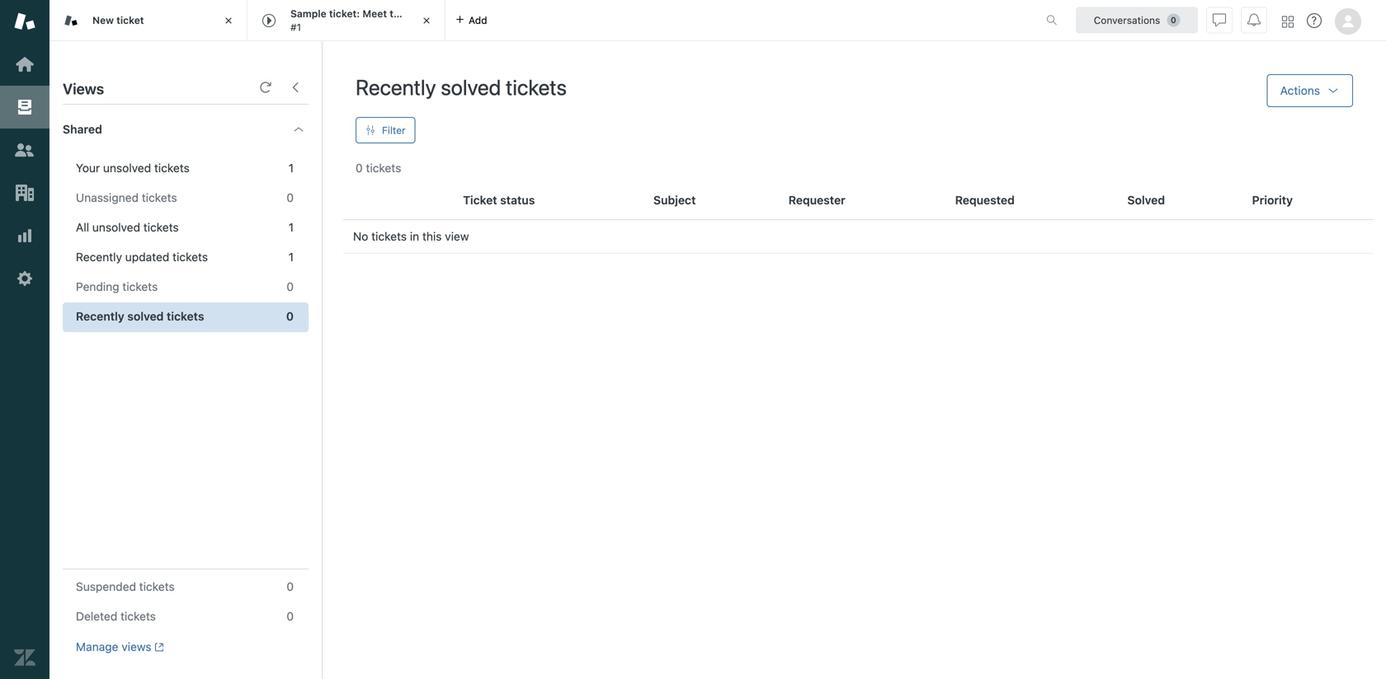 Task type: describe. For each thing, give the bounding box(es) containing it.
stale
[[0, 1, 25, 14]]

button displays agent's chat status as invisible. image
[[1213, 14, 1226, 27]]

shared
[[63, 123, 102, 136]]

in
[[410, 230, 419, 243]]

all
[[76, 221, 89, 234]]

customers image
[[14, 139, 35, 161]]

your
[[76, 161, 100, 175]]

meet
[[363, 8, 387, 19]]

no tickets in this view
[[353, 230, 469, 243]]

ticket inside sample ticket: meet the ticket #1
[[408, 8, 436, 19]]

manage views
[[76, 641, 151, 654]]

your unsolved tickets
[[76, 161, 190, 175]]

0 vertical spatial recently
[[356, 75, 436, 100]]

organizations image
[[14, 182, 35, 204]]

unassigned tickets
[[76, 191, 177, 205]]

tickets up the updated
[[143, 221, 179, 234]]

0 vertical spatial recently solved tickets
[[356, 75, 567, 100]]

1 for your unsolved tickets
[[289, 161, 294, 175]]

updated
[[125, 250, 169, 264]]

unassigned
[[76, 191, 139, 205]]

tickets up views
[[121, 610, 156, 624]]

shared button
[[50, 105, 276, 154]]

deleted tickets
[[76, 610, 156, 624]]

recently updated tickets
[[76, 250, 208, 264]]

refresh views pane image
[[259, 81, 272, 94]]

tickets right the updated
[[173, 250, 208, 264]]

zendesk products image
[[1282, 16, 1294, 28]]

the
[[390, 8, 406, 19]]

pending
[[76, 280, 119, 294]]

add button
[[446, 0, 497, 40]]

arturo
[[59, 1, 90, 14]]

deleted
[[76, 610, 117, 624]]

0 for recently solved tickets
[[286, 310, 294, 323]]

views
[[63, 80, 104, 98]]

tickets up the 'deleted tickets'
[[139, 581, 175, 594]]

conversations
[[1094, 14, 1161, 26]]

1 for all unsolved tickets
[[289, 221, 294, 234]]

tabs tab list
[[50, 0, 1029, 41]]

this
[[422, 230, 442, 243]]

requested
[[955, 194, 1015, 207]]

manage views link
[[76, 640, 164, 655]]

ticket
[[463, 194, 497, 207]]

reporting image
[[14, 225, 35, 247]]

actions button
[[1267, 74, 1353, 107]]

tickets down your unsolved tickets
[[142, 191, 177, 205]]

no
[[353, 230, 368, 243]]

is
[[93, 1, 101, 14]]

zendesk support image
[[14, 11, 35, 32]]

ticket:
[[329, 8, 360, 19]]

sample
[[290, 8, 327, 19]]

recently for 1
[[76, 250, 122, 264]]

new
[[92, 14, 114, 26]]

tickets down the updated
[[167, 310, 204, 323]]

priority
[[1252, 194, 1293, 207]]

filter
[[382, 125, 406, 136]]

#1
[[290, 21, 301, 33]]



Task type: vqa. For each thing, say whether or not it's contained in the screenshot.
bottom ANY field
no



Task type: locate. For each thing, give the bounding box(es) containing it.
conversations button
[[1076, 7, 1198, 33]]

1 horizontal spatial close image
[[418, 12, 435, 29]]

2 horizontal spatial ticket
[[408, 8, 436, 19]]

new ticket tab
[[50, 0, 248, 41]]

0 vertical spatial 1
[[289, 161, 294, 175]]

tickets left in
[[371, 230, 407, 243]]

1 vertical spatial 1
[[289, 221, 294, 234]]

1 close image from the left
[[220, 12, 237, 29]]

all unsolved tickets
[[76, 221, 179, 234]]

recently up filter
[[356, 75, 436, 100]]

recently down pending
[[76, 310, 124, 323]]

tickets down tabs tab list
[[506, 75, 567, 100]]

pending tickets
[[76, 280, 158, 294]]

2 1 from the top
[[289, 221, 294, 234]]

add
[[469, 14, 487, 26]]

recently solved tickets
[[356, 75, 567, 100], [76, 310, 204, 323]]

ticket for stale ticket arturo is off
[[28, 1, 56, 14]]

manage
[[76, 641, 118, 654]]

0 horizontal spatial recently solved tickets
[[76, 310, 204, 323]]

recently up pending
[[76, 250, 122, 264]]

3 1 from the top
[[289, 250, 294, 264]]

ticket
[[28, 1, 56, 14], [408, 8, 436, 19], [116, 14, 144, 26]]

2 vertical spatial 1
[[289, 250, 294, 264]]

recently for 0
[[76, 310, 124, 323]]

sample ticket: meet the ticket #1
[[290, 8, 436, 33]]

tab containing sample ticket: meet the ticket
[[248, 0, 446, 41]]

close image left #1 at the left top of the page
[[220, 12, 237, 29]]

solved down pending tickets
[[127, 310, 164, 323]]

unsolved down the unassigned
[[92, 221, 140, 234]]

0 vertical spatial solved
[[441, 75, 501, 100]]

0 for unassigned tickets
[[287, 191, 294, 205]]

0 for deleted tickets
[[287, 610, 294, 624]]

close image right the
[[418, 12, 435, 29]]

views
[[122, 641, 151, 654]]

off
[[104, 1, 125, 14]]

recently solved tickets down add dropdown button
[[356, 75, 567, 100]]

ticket right stale
[[28, 1, 56, 14]]

get help image
[[1307, 13, 1322, 28]]

1
[[289, 161, 294, 175], [289, 221, 294, 234], [289, 250, 294, 264]]

filter button
[[356, 117, 416, 144]]

unsolved for all
[[92, 221, 140, 234]]

1 vertical spatial recently
[[76, 250, 122, 264]]

hide panel views image
[[289, 81, 302, 94]]

tickets down "shared" dropdown button
[[154, 161, 190, 175]]

tickets
[[506, 75, 567, 100], [154, 161, 190, 175], [366, 161, 401, 175], [142, 191, 177, 205], [143, 221, 179, 234], [371, 230, 407, 243], [173, 250, 208, 264], [122, 280, 158, 294], [167, 310, 204, 323], [139, 581, 175, 594], [121, 610, 156, 624]]

actions
[[1281, 84, 1320, 97]]

tickets down recently updated tickets
[[122, 280, 158, 294]]

stale ticket arturo is off
[[0, 1, 125, 14]]

admin image
[[14, 268, 35, 290]]

status
[[500, 194, 535, 207]]

recently
[[356, 75, 436, 100], [76, 250, 122, 264], [76, 310, 124, 323]]

0 for pending tickets
[[287, 280, 294, 294]]

get started image
[[14, 54, 35, 75]]

shared heading
[[50, 105, 322, 154]]

tab
[[248, 0, 446, 41]]

2 close image from the left
[[418, 12, 435, 29]]

0
[[356, 161, 363, 175], [287, 191, 294, 205], [287, 280, 294, 294], [286, 310, 294, 323], [287, 581, 294, 594], [287, 610, 294, 624]]

1 vertical spatial recently solved tickets
[[76, 310, 204, 323]]

ticket status
[[463, 194, 535, 207]]

1 horizontal spatial ticket
[[116, 14, 144, 26]]

main element
[[0, 0, 50, 680]]

ticket down off
[[116, 14, 144, 26]]

1 horizontal spatial solved
[[441, 75, 501, 100]]

1 for recently updated tickets
[[289, 250, 294, 264]]

requester
[[789, 194, 846, 207]]

1 vertical spatial solved
[[127, 310, 164, 323]]

zendesk image
[[14, 648, 35, 669]]

tickets down filter button
[[366, 161, 401, 175]]

0 horizontal spatial solved
[[127, 310, 164, 323]]

0 vertical spatial unsolved
[[103, 161, 151, 175]]

unsolved for your
[[103, 161, 151, 175]]

close image
[[220, 12, 237, 29], [418, 12, 435, 29]]

0 for suspended tickets
[[287, 581, 294, 594]]

opens in a new tab image
[[151, 643, 164, 653]]

1 1 from the top
[[289, 161, 294, 175]]

1 horizontal spatial recently solved tickets
[[356, 75, 567, 100]]

solved
[[441, 75, 501, 100], [127, 310, 164, 323]]

0 horizontal spatial close image
[[220, 12, 237, 29]]

subject
[[654, 194, 696, 207]]

new ticket
[[92, 14, 144, 26]]

1 vertical spatial unsolved
[[92, 221, 140, 234]]

solved
[[1128, 194, 1165, 207]]

suspended
[[76, 581, 136, 594]]

notifications image
[[1248, 14, 1261, 27]]

suspended tickets
[[76, 581, 175, 594]]

close image inside new ticket tab
[[220, 12, 237, 29]]

view
[[445, 230, 469, 243]]

recently solved tickets down pending tickets
[[76, 310, 204, 323]]

2 vertical spatial recently
[[76, 310, 124, 323]]

0 tickets
[[356, 161, 401, 175]]

unsolved up the unassigned tickets
[[103, 161, 151, 175]]

0 horizontal spatial ticket
[[28, 1, 56, 14]]

ticket for new ticket
[[116, 14, 144, 26]]

views image
[[14, 97, 35, 118]]

ticket right the
[[408, 8, 436, 19]]

solved down add dropdown button
[[441, 75, 501, 100]]

unsolved
[[103, 161, 151, 175], [92, 221, 140, 234]]



